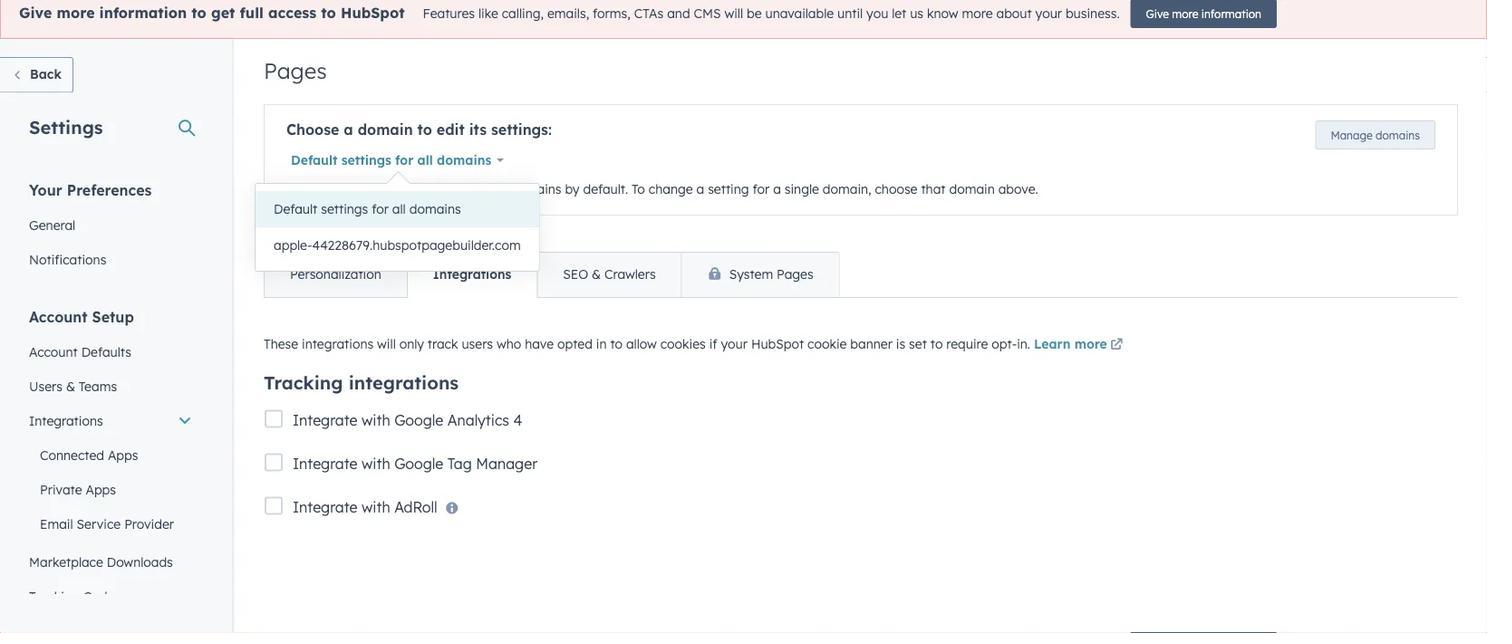 Task type: vqa. For each thing, say whether or not it's contained in the screenshot.
the bottom english
no



Task type: describe. For each thing, give the bounding box(es) containing it.
& for crawlers
[[592, 267, 601, 283]]

are
[[375, 182, 395, 198]]

more for give more information to get full access to hubspot
[[57, 4, 95, 22]]

1 horizontal spatial a
[[697, 182, 704, 198]]

forms,
[[593, 6, 631, 22]]

have
[[525, 337, 554, 353]]

learn more
[[1034, 337, 1107, 353]]

single
[[785, 182, 819, 198]]

provider
[[124, 517, 174, 532]]

tracking integrations
[[264, 372, 459, 394]]

account setup element
[[18, 307, 203, 634]]

tag
[[447, 455, 472, 473]]

these settings are applied to all your domains by default. to change a setting for a single domain, choose that domain above.
[[286, 182, 1038, 198]]

cms
[[694, 6, 721, 22]]

system pages button
[[681, 253, 839, 298]]

apple-
[[274, 238, 312, 254]]

google for tag
[[394, 455, 443, 473]]

default.
[[583, 182, 628, 198]]

users & teams
[[29, 379, 117, 395]]

general link
[[18, 208, 203, 243]]

apps for private apps
[[86, 482, 116, 498]]

account setup
[[29, 308, 134, 326]]

to left the edit
[[417, 121, 432, 139]]

let
[[892, 6, 907, 22]]

require
[[946, 337, 988, 353]]

& for teams
[[66, 379, 75, 395]]

notifications
[[29, 252, 106, 268]]

banner
[[850, 337, 893, 353]]

crawlers
[[605, 267, 656, 283]]

full
[[240, 4, 264, 22]]

manage domains
[[1331, 129, 1420, 142]]

users & teams link
[[18, 370, 203, 404]]

its
[[469, 121, 487, 139]]

tracking code link
[[18, 580, 203, 614]]

back link
[[0, 58, 73, 93]]

domains inside popup button
[[437, 153, 491, 169]]

2 horizontal spatial a
[[773, 182, 781, 198]]

default inside popup button
[[291, 153, 338, 169]]

marketplace downloads link
[[18, 546, 203, 580]]

settings inside default settings for all domains popup button
[[341, 153, 391, 169]]

ctas
[[634, 6, 664, 22]]

default settings for all domains inside button
[[274, 202, 461, 218]]

settings inside default settings for all domains button
[[321, 202, 368, 218]]

users
[[29, 379, 63, 395]]

to left get
[[192, 4, 207, 22]]

your preferences
[[29, 181, 152, 199]]

choose a domain to edit its settings:
[[286, 121, 552, 139]]

seo
[[563, 267, 588, 283]]

your
[[29, 181, 62, 199]]

email service provider
[[40, 517, 174, 532]]

1 vertical spatial settings
[[325, 182, 372, 198]]

general
[[29, 218, 75, 233]]

44228679.hubspotpagebuilder.com
[[312, 238, 521, 254]]

integrate for integrate with google tag manager
[[293, 455, 358, 473]]

learn more link
[[1034, 335, 1126, 357]]

integrations inside the account setup element
[[29, 413, 103, 429]]

teams
[[79, 379, 117, 395]]

apple-44228679.hubspotpagebuilder.com button
[[256, 228, 539, 264]]

code
[[83, 589, 114, 605]]

default inside button
[[274, 202, 317, 218]]

is
[[896, 337, 906, 353]]

manage domains link
[[1315, 121, 1436, 150]]

default settings for all domains inside popup button
[[291, 153, 491, 169]]

personalization button
[[265, 253, 407, 298]]

preferences
[[67, 181, 152, 199]]

and
[[667, 6, 690, 22]]

navigation containing personalization
[[264, 252, 840, 299]]

features like calling, emails, forms, ctas and cms will be unavailable until you let us know more about your business.
[[423, 6, 1120, 22]]

features
[[423, 6, 475, 22]]

integrate with google analytics 4
[[293, 411, 522, 430]]

applied
[[398, 182, 443, 198]]

choose
[[286, 121, 339, 139]]

more for learn more
[[1075, 337, 1107, 353]]

defaults
[[81, 344, 131, 360]]

1 link opens in a new window image from the top
[[1111, 335, 1123, 357]]

system
[[729, 267, 773, 283]]

give for give more information
[[1146, 7, 1169, 21]]

analytics
[[447, 411, 509, 430]]

settings:
[[491, 121, 552, 139]]

these for these settings are applied to all your domains by default. to change a setting for a single domain, choose that domain above.
[[286, 182, 321, 198]]

until
[[837, 6, 863, 22]]

calling,
[[502, 6, 544, 22]]

your preferences element
[[18, 180, 203, 277]]

you
[[867, 6, 888, 22]]

unavailable
[[765, 6, 834, 22]]

private apps
[[40, 482, 116, 498]]

0 vertical spatial pages
[[264, 58, 327, 85]]

2 horizontal spatial all
[[462, 182, 476, 198]]

integrations for tracking
[[349, 372, 459, 394]]

private apps link
[[18, 473, 203, 508]]

tracking code
[[29, 589, 114, 605]]

seo & crawlers
[[563, 267, 656, 283]]

connected apps
[[40, 448, 138, 464]]

by
[[565, 182, 580, 198]]

default settings for all domains button
[[256, 192, 539, 228]]

pages inside button
[[777, 267, 814, 283]]

apple-44228679.hubspotpagebuilder.com
[[274, 238, 521, 254]]

give more information
[[1146, 7, 1262, 21]]

0 horizontal spatial integrations button
[[18, 404, 203, 439]]

to right set
[[931, 337, 943, 353]]

these integrations will only track users who have opted in to allow cookies if your hubspot cookie banner is set to require opt-in.
[[264, 337, 1034, 353]]

opt-
[[992, 337, 1017, 353]]

3 with from the top
[[362, 498, 390, 517]]

all inside button
[[392, 202, 406, 218]]

in
[[596, 337, 607, 353]]

list box containing default settings for all domains
[[256, 184, 539, 271]]



Task type: locate. For each thing, give the bounding box(es) containing it.
your right about
[[1036, 6, 1062, 22]]

integrate with adroll
[[293, 498, 437, 517]]

integrations button up users
[[407, 253, 537, 298]]

account for account setup
[[29, 308, 88, 326]]

these down personalization button
[[264, 337, 298, 353]]

3 integrate from the top
[[293, 498, 358, 517]]

marketplace downloads
[[29, 555, 173, 571]]

pages right system
[[777, 267, 814, 283]]

integrations button
[[407, 253, 537, 298], [18, 404, 203, 439]]

1 vertical spatial apps
[[86, 482, 116, 498]]

1 vertical spatial default settings for all domains
[[274, 202, 461, 218]]

information for give more information
[[1202, 7, 1262, 21]]

2 vertical spatial settings
[[321, 202, 368, 218]]

give right business. in the right of the page
[[1146, 7, 1169, 21]]

1 horizontal spatial will
[[725, 6, 743, 22]]

these up apple-
[[286, 182, 321, 198]]

1 horizontal spatial &
[[592, 267, 601, 283]]

1 horizontal spatial domain
[[949, 182, 995, 198]]

account up users in the left of the page
[[29, 344, 78, 360]]

to right applied
[[447, 182, 459, 198]]

a left setting
[[697, 182, 704, 198]]

to
[[632, 182, 645, 198]]

& right seo at left top
[[592, 267, 601, 283]]

information inside give more information link
[[1202, 7, 1262, 21]]

access
[[268, 4, 316, 22]]

all inside popup button
[[417, 153, 433, 169]]

0 vertical spatial integrations
[[433, 267, 511, 283]]

marketplace
[[29, 555, 103, 571]]

cookie
[[808, 337, 847, 353]]

for inside button
[[372, 202, 389, 218]]

with for analytics
[[362, 411, 390, 430]]

1 vertical spatial google
[[394, 455, 443, 473]]

account
[[29, 308, 88, 326], [29, 344, 78, 360]]

1 horizontal spatial all
[[417, 153, 433, 169]]

1 vertical spatial &
[[66, 379, 75, 395]]

0 vertical spatial for
[[395, 153, 414, 169]]

change
[[649, 182, 693, 198]]

& inside 'link'
[[66, 379, 75, 395]]

all right applied
[[462, 182, 476, 198]]

link opens in a new window image
[[1111, 335, 1123, 357], [1111, 340, 1123, 353]]

0 vertical spatial default settings for all domains
[[291, 153, 491, 169]]

settings
[[341, 153, 391, 169], [325, 182, 372, 198], [321, 202, 368, 218]]

2 vertical spatial with
[[362, 498, 390, 517]]

tracking inside the account setup element
[[29, 589, 80, 605]]

hubspot left cookie
[[751, 337, 804, 353]]

give more information to get full access to hubspot
[[19, 4, 405, 22]]

1 vertical spatial integrations button
[[18, 404, 203, 439]]

1 horizontal spatial integrations
[[433, 267, 511, 283]]

be
[[747, 6, 762, 22]]

downloads
[[107, 555, 173, 571]]

0 horizontal spatial hubspot
[[341, 4, 405, 22]]

0 horizontal spatial your
[[480, 182, 506, 198]]

tracking for tracking code
[[29, 589, 80, 605]]

back
[[30, 67, 62, 82]]

integrate
[[293, 411, 358, 430], [293, 455, 358, 473], [293, 498, 358, 517]]

1 horizontal spatial tracking
[[264, 372, 343, 394]]

apps up service
[[86, 482, 116, 498]]

pages down access
[[264, 58, 327, 85]]

pages
[[264, 58, 327, 85], [777, 267, 814, 283]]

system pages
[[729, 267, 814, 283]]

2 vertical spatial all
[[392, 202, 406, 218]]

apps inside "private apps" link
[[86, 482, 116, 498]]

settings up apple-44228679.hubspotpagebuilder.com
[[321, 202, 368, 218]]

domains right manage
[[1376, 129, 1420, 142]]

1 horizontal spatial hubspot
[[751, 337, 804, 353]]

default down choose
[[291, 153, 338, 169]]

us
[[910, 6, 924, 22]]

manager
[[476, 455, 538, 473]]

for right setting
[[753, 182, 770, 198]]

who
[[497, 337, 521, 353]]

2 vertical spatial integrate
[[293, 498, 358, 517]]

edit
[[437, 121, 465, 139]]

these for these integrations will only track users who have opted in to allow cookies if your hubspot cookie banner is set to require opt-in.
[[264, 337, 298, 353]]

settings
[[29, 116, 103, 139]]

for
[[395, 153, 414, 169], [753, 182, 770, 198], [372, 202, 389, 218]]

your
[[1036, 6, 1062, 22], [480, 182, 506, 198], [721, 337, 748, 353]]

integrations button down teams
[[18, 404, 203, 439]]

a right choose
[[344, 121, 353, 139]]

give up back
[[19, 4, 52, 22]]

1 vertical spatial account
[[29, 344, 78, 360]]

0 vertical spatial integrate
[[293, 411, 358, 430]]

1 vertical spatial hubspot
[[751, 337, 804, 353]]

domains
[[1376, 129, 1420, 142], [437, 153, 491, 169], [510, 182, 561, 198], [409, 202, 461, 218]]

0 vertical spatial hubspot
[[341, 4, 405, 22]]

& inside button
[[592, 267, 601, 283]]

0 vertical spatial google
[[394, 411, 443, 430]]

default settings for all domains down are
[[274, 202, 461, 218]]

2 with from the top
[[362, 455, 390, 473]]

0 horizontal spatial integrations
[[29, 413, 103, 429]]

for up applied
[[395, 153, 414, 169]]

0 vertical spatial integrations button
[[407, 253, 537, 298]]

setup
[[92, 308, 134, 326]]

set
[[909, 337, 927, 353]]

with for tag
[[362, 455, 390, 473]]

0 vertical spatial all
[[417, 153, 433, 169]]

domain right that
[[949, 182, 995, 198]]

domains left by
[[510, 182, 561, 198]]

1 vertical spatial will
[[377, 337, 396, 353]]

1 vertical spatial your
[[480, 182, 506, 198]]

1 integrate from the top
[[293, 411, 358, 430]]

0 vertical spatial your
[[1036, 6, 1062, 22]]

with
[[362, 411, 390, 430], [362, 455, 390, 473], [362, 498, 390, 517]]

1 horizontal spatial pages
[[777, 267, 814, 283]]

apps up "private apps" link in the bottom of the page
[[108, 448, 138, 464]]

to right in on the left bottom of the page
[[610, 337, 623, 353]]

apps for connected apps
[[108, 448, 138, 464]]

1 vertical spatial for
[[753, 182, 770, 198]]

integrations up integrate with google analytics 4 at bottom
[[349, 372, 459, 394]]

emails,
[[547, 6, 589, 22]]

your down the its
[[480, 182, 506, 198]]

integrations for these
[[302, 337, 374, 353]]

0 vertical spatial &
[[592, 267, 601, 283]]

will left be
[[725, 6, 743, 22]]

service
[[77, 517, 121, 532]]

seo & crawlers button
[[537, 253, 681, 298]]

list box
[[256, 184, 539, 271]]

settings up are
[[341, 153, 391, 169]]

private
[[40, 482, 82, 498]]

1 vertical spatial with
[[362, 455, 390, 473]]

1 vertical spatial integrate
[[293, 455, 358, 473]]

2 vertical spatial for
[[372, 202, 389, 218]]

more for give more information
[[1172, 7, 1199, 21]]

1 vertical spatial domain
[[949, 182, 995, 198]]

for inside popup button
[[395, 153, 414, 169]]

to right access
[[321, 4, 336, 22]]

manage
[[1331, 129, 1373, 142]]

2 account from the top
[[29, 344, 78, 360]]

0 horizontal spatial &
[[66, 379, 75, 395]]

0 vertical spatial integrations
[[302, 337, 374, 353]]

domains down applied
[[409, 202, 461, 218]]

with left adroll
[[362, 498, 390, 517]]

1 vertical spatial integrations
[[349, 372, 459, 394]]

tracking for tracking integrations
[[264, 372, 343, 394]]

1 vertical spatial pages
[[777, 267, 814, 283]]

0 vertical spatial account
[[29, 308, 88, 326]]

with down tracking integrations
[[362, 411, 390, 430]]

0 horizontal spatial for
[[372, 202, 389, 218]]

1 with from the top
[[362, 411, 390, 430]]

settings left are
[[325, 182, 372, 198]]

to
[[192, 4, 207, 22], [321, 4, 336, 22], [417, 121, 432, 139], [447, 182, 459, 198], [610, 337, 623, 353], [931, 337, 943, 353]]

2 integrate from the top
[[293, 455, 358, 473]]

information for give more information to get full access to hubspot
[[99, 4, 187, 22]]

for down are
[[372, 202, 389, 218]]

0 vertical spatial default
[[291, 153, 338, 169]]

1 vertical spatial default
[[274, 202, 317, 218]]

domain up default settings for all domains popup button at left top
[[358, 121, 413, 139]]

1 account from the top
[[29, 308, 88, 326]]

0 horizontal spatial all
[[392, 202, 406, 218]]

adroll
[[394, 498, 437, 517]]

integrations down '44228679.hubspotpagebuilder.com'
[[433, 267, 511, 283]]

4
[[513, 411, 522, 430]]

0 horizontal spatial domain
[[358, 121, 413, 139]]

2 vertical spatial your
[[721, 337, 748, 353]]

all down are
[[392, 202, 406, 218]]

with up integrate with adroll on the bottom of page
[[362, 455, 390, 473]]

integrations up tracking integrations
[[302, 337, 374, 353]]

will left only
[[377, 337, 396, 353]]

tracking
[[264, 372, 343, 394], [29, 589, 80, 605]]

0 horizontal spatial information
[[99, 4, 187, 22]]

will
[[725, 6, 743, 22], [377, 337, 396, 353]]

domains inside button
[[409, 202, 461, 218]]

0 horizontal spatial will
[[377, 337, 396, 353]]

apps
[[108, 448, 138, 464], [86, 482, 116, 498]]

integrate for integrate with google analytics 4
[[293, 411, 358, 430]]

integrations up connected
[[29, 413, 103, 429]]

& right users in the left of the page
[[66, 379, 75, 395]]

0 horizontal spatial tracking
[[29, 589, 80, 605]]

google
[[394, 411, 443, 430], [394, 455, 443, 473]]

1 horizontal spatial information
[[1202, 7, 1262, 21]]

learn
[[1034, 337, 1071, 353]]

notifications link
[[18, 243, 203, 277]]

0 vertical spatial tracking
[[264, 372, 343, 394]]

google up integrate with google tag manager
[[394, 411, 443, 430]]

your right if
[[721, 337, 748, 353]]

business.
[[1066, 6, 1120, 22]]

2 google from the top
[[394, 455, 443, 473]]

connected apps link
[[18, 439, 203, 473]]

above.
[[998, 182, 1038, 198]]

0 vertical spatial settings
[[341, 153, 391, 169]]

opted
[[557, 337, 593, 353]]

give
[[19, 4, 52, 22], [1146, 7, 1169, 21]]

about
[[996, 6, 1032, 22]]

1 vertical spatial all
[[462, 182, 476, 198]]

1 horizontal spatial give
[[1146, 7, 1169, 21]]

choose
[[875, 182, 918, 198]]

link opens in a new window image inside learn more link
[[1111, 340, 1123, 353]]

default settings for all domains button
[[286, 143, 516, 179]]

that
[[921, 182, 946, 198]]

2 link opens in a new window image from the top
[[1111, 340, 1123, 353]]

2 horizontal spatial for
[[753, 182, 770, 198]]

1 vertical spatial integrations
[[29, 413, 103, 429]]

1 vertical spatial tracking
[[29, 589, 80, 605]]

0 horizontal spatial a
[[344, 121, 353, 139]]

0 vertical spatial domain
[[358, 121, 413, 139]]

0 horizontal spatial give
[[19, 4, 52, 22]]

more
[[57, 4, 95, 22], [962, 6, 993, 22], [1172, 7, 1199, 21], [1075, 337, 1107, 353]]

default settings for all domains up are
[[291, 153, 491, 169]]

track
[[428, 337, 458, 353]]

&
[[592, 267, 601, 283], [66, 379, 75, 395]]

know
[[927, 6, 959, 22]]

1 google from the top
[[394, 411, 443, 430]]

1 horizontal spatial your
[[721, 337, 748, 353]]

integrate for integrate with adroll
[[293, 498, 358, 517]]

1 horizontal spatial for
[[395, 153, 414, 169]]

domain,
[[823, 182, 871, 198]]

0 vertical spatial with
[[362, 411, 390, 430]]

a left the single
[[773, 182, 781, 198]]

2 horizontal spatial your
[[1036, 6, 1062, 22]]

google for analytics
[[394, 411, 443, 430]]

account for account defaults
[[29, 344, 78, 360]]

1 vertical spatial these
[[264, 337, 298, 353]]

give for give more information to get full access to hubspot
[[19, 4, 52, 22]]

integrate with google tag manager
[[293, 455, 538, 473]]

0 vertical spatial these
[[286, 182, 321, 198]]

cookies
[[660, 337, 706, 353]]

users
[[462, 337, 493, 353]]

all up applied
[[417, 153, 433, 169]]

google left tag on the left bottom
[[394, 455, 443, 473]]

navigation
[[264, 252, 840, 299]]

0 horizontal spatial pages
[[264, 58, 327, 85]]

hubspot left features
[[341, 4, 405, 22]]

account up account defaults
[[29, 308, 88, 326]]

default up apple-
[[274, 202, 317, 218]]

apps inside connected apps link
[[108, 448, 138, 464]]

0 vertical spatial will
[[725, 6, 743, 22]]

default
[[291, 153, 338, 169], [274, 202, 317, 218]]

1 horizontal spatial integrations button
[[407, 253, 537, 298]]

domains down the edit
[[437, 153, 491, 169]]

connected
[[40, 448, 104, 464]]

0 vertical spatial apps
[[108, 448, 138, 464]]

setting
[[708, 182, 749, 198]]



